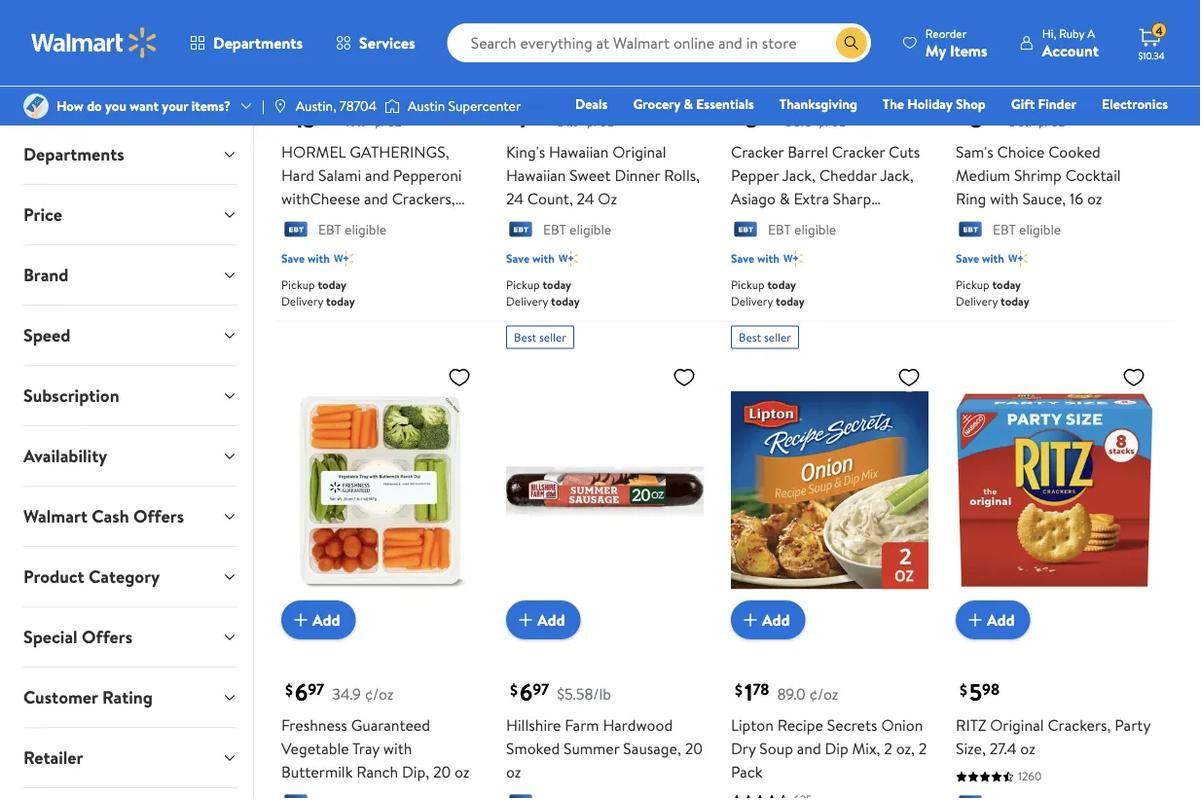 Task type: locate. For each thing, give the bounding box(es) containing it.
$ inside $ 1 78 89.0 ¢/oz lipton recipe secrets onion dry soup and dip mix, 2 oz, 2 pack
[[735, 679, 743, 700]]

0 horizontal spatial 2
[[884, 738, 892, 759]]

34.9
[[332, 683, 361, 705]]

save down ring
[[956, 250, 979, 267]]

0 vertical spatial departments button
[[173, 19, 319, 66]]

crackers, inside ritz original crackers, party size, 27.4 oz
[[1048, 714, 1111, 736]]

2 walmart plus image from the left
[[783, 249, 803, 268]]

original
[[613, 141, 666, 163], [990, 714, 1044, 736]]

walmart plus image
[[334, 249, 353, 268]]

brand tab
[[8, 245, 253, 305]]

2 24 from the left
[[577, 188, 594, 209]]

97 for $ 6 97 $5.58/lb hillshire farm hardwood smoked summer sausage, 20 oz
[[533, 678, 549, 700]]

3 eligible from the left
[[794, 220, 836, 239]]

your
[[162, 96, 188, 115]]

$ inside $ 7 66 31.9 ¢/oz king's hawaiian original hawaiian sweet dinner rolls, 24 count, 24 oz
[[510, 106, 518, 127]]

24 left "oz" on the top of page
[[577, 188, 594, 209]]

tray inside $ 6 97 34.9 ¢/oz freshness guaranteed vegetable tray with buttermilk ranch dip, 20 oz
[[352, 738, 380, 759]]

ebt eligible up walmart plus image
[[318, 220, 387, 239]]

add to cart image
[[739, 35, 762, 59]]

ebt image down ring
[[956, 221, 985, 241]]

0 vertical spatial cheddar
[[819, 165, 877, 186]]

2 best from the left
[[739, 329, 761, 346]]

3 pickup today delivery today from the left
[[731, 276, 805, 309]]

1 ebt eligible from the left
[[318, 220, 387, 239]]

sauce,
[[1023, 188, 1066, 209]]

original up 27.4
[[990, 714, 1044, 736]]

2 8 from the left
[[969, 102, 983, 135]]

98 inside $ 8 98 56.1 ¢/oz sam's choice cooked medium shrimp cocktail ring with sauce, 16 oz
[[983, 105, 1000, 127]]

1 horizontal spatial best
[[739, 329, 761, 346]]

1 horizontal spatial &
[[780, 188, 790, 209]]

$ for $ 8 48 53.0 ¢/oz cracker barrel cracker cuts pepper jack, cheddar jack, asiago & extra sharp cheddar cheese slice variety pack, 48 ct tray
[[735, 106, 743, 127]]

1 pickup today delivery today from the left
[[281, 276, 355, 309]]

offers inside tab
[[133, 504, 184, 529]]

1 97 from the left
[[308, 678, 324, 700]]

$ inside $ 8 48 53.0 ¢/oz cracker barrel cracker cuts pepper jack, cheddar jack, asiago & extra sharp cheddar cheese slice variety pack, 48 ct tray
[[735, 106, 743, 127]]

0 horizontal spatial 97
[[308, 678, 324, 700]]

0 horizontal spatial party
[[348, 211, 384, 233]]

20 right dip,
[[433, 761, 451, 782]]

4 pickup from the left
[[956, 276, 989, 292]]

2
[[884, 738, 892, 759], [919, 738, 927, 759]]

offers right the 'special'
[[82, 625, 133, 649]]

1 save with from the left
[[281, 250, 330, 267]]

save with down count,
[[506, 250, 555, 267]]

save down count,
[[506, 250, 530, 267]]

0 horizontal spatial  image
[[23, 93, 49, 119]]

add to favorites list, hillshire farm hardwood smoked summer sausage, 20 oz image
[[673, 365, 696, 389]]

add up 'austin, 78704'
[[312, 36, 340, 57]]

walmart plus image right "variety"
[[783, 249, 803, 268]]

smoked
[[506, 738, 560, 759]]

&
[[684, 94, 693, 113], [780, 188, 790, 209]]

1 horizontal spatial cracker
[[832, 141, 885, 163]]

cheddar up 'sharp'
[[819, 165, 877, 186]]

tray down pepperoni
[[387, 211, 414, 233]]

add button up 34.9
[[281, 600, 356, 639]]

$ 6 97 34.9 ¢/oz freshness guaranteed vegetable tray with buttermilk ranch dip, 20 oz
[[281, 675, 470, 782]]

2 horizontal spatial walmart plus image
[[1008, 249, 1028, 268]]

4 save from the left
[[956, 250, 979, 267]]

2 97 from the left
[[533, 678, 549, 700]]

1 horizontal spatial 2
[[919, 738, 927, 759]]

 image
[[272, 98, 288, 114]]

& right grocery in the right top of the page
[[684, 94, 693, 113]]

3 delivery from the left
[[731, 292, 773, 309]]

save with for $ 13 98 49.9 ¢/oz hormel gatherings, hard salami and pepperoni withcheese and crackers, 28oz deli party tray
[[281, 250, 330, 267]]

how do you want your items?
[[56, 96, 231, 115]]

save with down 28oz
[[281, 250, 330, 267]]

pickup today delivery today down walmart plus image
[[281, 276, 355, 309]]

1 horizontal spatial shop
[[956, 94, 986, 113]]

oz down 'smoked'
[[506, 761, 521, 782]]

0 horizontal spatial 48
[[758, 105, 777, 127]]

pickup down ring
[[956, 276, 989, 292]]

0 horizontal spatial 24
[[506, 188, 524, 209]]

20 right sausage, in the right of the page
[[685, 738, 703, 759]]

deals
[[575, 94, 608, 113]]

ebt image down 'smoked'
[[506, 794, 535, 798]]

king's
[[506, 141, 545, 163]]

4 ebt eligible from the left
[[993, 220, 1061, 239]]

78
[[753, 678, 769, 700]]

1 horizontal spatial walmart plus image
[[783, 249, 803, 268]]

8 inside $ 8 98 56.1 ¢/oz sam's choice cooked medium shrimp cocktail ring with sauce, 16 oz
[[969, 102, 983, 135]]

oz right dip,
[[455, 761, 470, 782]]

1 best from the left
[[514, 329, 536, 346]]

0 horizontal spatial 6
[[295, 675, 308, 708]]

oz inside $ 8 98 56.1 ¢/oz sam's choice cooked medium shrimp cocktail ring with sauce, 16 oz
[[1087, 188, 1102, 209]]

pickup for $ 13 98 49.9 ¢/oz hormel gatherings, hard salami and pepperoni withcheese and crackers, 28oz deli party tray
[[281, 276, 315, 292]]

deli
[[317, 211, 344, 233]]

add
[[312, 36, 340, 57], [537, 36, 565, 57], [762, 36, 790, 57], [987, 36, 1015, 57], [312, 609, 340, 630], [537, 609, 565, 630], [762, 609, 790, 630], [987, 609, 1015, 630]]

hormel
[[281, 141, 346, 163]]

0 vertical spatial 48
[[758, 105, 777, 127]]

0 horizontal spatial 8
[[745, 102, 758, 135]]

eligible for $ 13 98 49.9 ¢/oz hormel gatherings, hard salami and pepperoni withcheese and crackers, 28oz deli party tray
[[345, 220, 387, 239]]

ebt eligible down 'sauce,'
[[993, 220, 1061, 239]]

97 up hillshire
[[533, 678, 549, 700]]

with for $ 13 98 49.9 ¢/oz hormel gatherings, hard salami and pepperoni withcheese and crackers, 28oz deli party tray
[[307, 250, 330, 267]]

shop inside electronics toy shop
[[757, 122, 787, 141]]

medium
[[956, 165, 1010, 186]]

walmart plus image
[[558, 249, 578, 268], [783, 249, 803, 268], [1008, 249, 1028, 268]]

98 up 'ritz'
[[982, 678, 1000, 700]]

8 for $ 8 98 56.1 ¢/oz sam's choice cooked medium shrimp cocktail ring with sauce, 16 oz
[[969, 102, 983, 135]]

1 horizontal spatial party
[[1115, 714, 1150, 736]]

walmart plus image for $ 8 48 53.0 ¢/oz cracker barrel cracker cuts pepper jack, cheddar jack, asiago & extra sharp cheddar cheese slice variety pack, 48 ct tray
[[783, 249, 803, 268]]

shop up the registry link
[[956, 94, 986, 113]]

¢/oz inside the $ 13 98 49.9 ¢/oz hormel gatherings, hard salami and pepperoni withcheese and crackers, 28oz deli party tray
[[373, 110, 402, 132]]

0 horizontal spatial tray
[[352, 738, 380, 759]]

pickup for $ 8 98 56.1 ¢/oz sam's choice cooked medium shrimp cocktail ring with sauce, 16 oz
[[956, 276, 989, 292]]

4 eligible from the left
[[1019, 220, 1061, 239]]

¢/oz inside $ 7 66 31.9 ¢/oz king's hawaiian original hawaiian sweet dinner rolls, 24 count, 24 oz
[[585, 110, 614, 132]]

¢/oz inside $ 8 98 56.1 ¢/oz sam's choice cooked medium shrimp cocktail ring with sauce, 16 oz
[[1036, 110, 1065, 132]]

¢/oz for $ 8 98 56.1 ¢/oz sam's choice cooked medium shrimp cocktail ring with sauce, 16 oz
[[1036, 110, 1065, 132]]

0 vertical spatial tray
[[387, 211, 414, 233]]

$ inside $ 6 97 34.9 ¢/oz freshness guaranteed vegetable tray with buttermilk ranch dip, 20 oz
[[285, 679, 293, 700]]

0 vertical spatial party
[[348, 211, 384, 233]]

ebt down count,
[[543, 220, 566, 239]]

1 horizontal spatial  image
[[384, 96, 400, 116]]

seller for 1
[[764, 329, 791, 346]]

eligible down extra
[[794, 220, 836, 239]]

48 left ct
[[822, 235, 840, 256]]

1 vertical spatial cheddar
[[731, 211, 789, 233]]

0 horizontal spatial crackers,
[[392, 188, 455, 209]]

pickup for $ 7 66 31.9 ¢/oz king's hawaiian original hawaiian sweet dinner rolls, 24 count, 24 oz
[[506, 276, 540, 292]]

2 pickup today delivery today from the left
[[506, 276, 580, 309]]

shop for holiday
[[956, 94, 986, 113]]

hardwood
[[603, 714, 673, 736]]

1 vertical spatial shop
[[757, 122, 787, 141]]

0 vertical spatial shop
[[956, 94, 986, 113]]

ebt eligible
[[318, 220, 387, 239], [543, 220, 611, 239], [768, 220, 836, 239], [993, 220, 1061, 239]]

cheddar
[[819, 165, 877, 186], [731, 211, 789, 233]]

¢/oz inside $ 1 78 89.0 ¢/oz lipton recipe secrets onion dry soup and dip mix, 2 oz, 2 pack
[[809, 683, 838, 705]]

pickup today delivery today down "variety"
[[731, 276, 805, 309]]

with down count,
[[532, 250, 555, 267]]

2 save from the left
[[506, 250, 530, 267]]

best seller
[[514, 329, 566, 346], [739, 329, 791, 346]]

electronics
[[1102, 94, 1168, 113]]

ebt eligible for $ 13 98 49.9 ¢/oz hormel gatherings, hard salami and pepperoni withcheese and crackers, 28oz deli party tray
[[318, 220, 387, 239]]

0 vertical spatial offers
[[133, 504, 184, 529]]

1 horizontal spatial jack,
[[880, 165, 914, 186]]

1 save from the left
[[281, 250, 305, 267]]

party
[[348, 211, 384, 233], [1115, 714, 1150, 736]]

2 pickup from the left
[[506, 276, 540, 292]]

4 delivery from the left
[[956, 292, 998, 309]]

ebt left cheese
[[768, 220, 791, 239]]

¢/oz for $ 7 66 31.9 ¢/oz king's hawaiian original hawaiian sweet dinner rolls, 24 count, 24 oz
[[585, 110, 614, 132]]

¢/oz inside $ 8 48 53.0 ¢/oz cracker barrel cracker cuts pepper jack, cheddar jack, asiago & extra sharp cheddar cheese slice variety pack, 48 ct tray
[[817, 110, 846, 132]]

1 8 from the left
[[745, 102, 758, 135]]

0 horizontal spatial cracker
[[731, 141, 784, 163]]

hormel gatherings, hard salami and pepperoni withcheese and crackers,  28oz deli party tray image
[[281, 0, 479, 51]]

cheddar up "variety"
[[731, 211, 789, 233]]

$ inside $ 6 97 $5.58/lb hillshire farm hardwood smoked summer sausage, 20 oz
[[510, 679, 518, 700]]

0 horizontal spatial shop
[[757, 122, 787, 141]]

cash
[[92, 504, 129, 529]]

 image
[[23, 93, 49, 119], [384, 96, 400, 116]]

with inside $ 8 98 56.1 ¢/oz sam's choice cooked medium shrimp cocktail ring with sauce, 16 oz
[[990, 188, 1019, 209]]

1 vertical spatial 20
[[433, 761, 451, 782]]

pickup down count,
[[506, 276, 540, 292]]

walmart image
[[31, 27, 158, 58]]

clear search field text image
[[813, 35, 828, 51]]

1 horizontal spatial seller
[[764, 329, 791, 346]]

2 left oz,
[[884, 738, 892, 759]]

oz right 27.4
[[1020, 738, 1035, 759]]

holiday
[[907, 94, 952, 113]]

1 vertical spatial original
[[990, 714, 1044, 736]]

1 vertical spatial party
[[1115, 714, 1150, 736]]

8 up sam's
[[969, 102, 983, 135]]

98 for 8
[[983, 105, 1000, 127]]

jack, down barrel
[[782, 165, 816, 186]]

$ for $ 6 97 34.9 ¢/oz freshness guaranteed vegetable tray with buttermilk ranch dip, 20 oz
[[285, 679, 293, 700]]

ebt image left deli
[[281, 221, 310, 241]]

3 save from the left
[[731, 250, 754, 267]]

1 vertical spatial tray
[[861, 235, 888, 256]]

customer rating button
[[8, 668, 253, 727]]

with left walmart plus image
[[307, 250, 330, 267]]

delivery for $ 13 98 49.9 ¢/oz hormel gatherings, hard salami and pepperoni withcheese and crackers, 28oz deli party tray
[[281, 292, 323, 309]]

walmart cash offers
[[23, 504, 184, 529]]

0 vertical spatial crackers,
[[392, 188, 455, 209]]

 image right 78704
[[384, 96, 400, 116]]

1 horizontal spatial 8
[[969, 102, 983, 135]]

1 ebt from the left
[[318, 220, 341, 239]]

|
[[262, 96, 265, 115]]

add to cart image
[[289, 35, 312, 59], [514, 35, 537, 59], [964, 35, 987, 59], [289, 608, 312, 632], [514, 608, 537, 632], [739, 608, 762, 632], [964, 608, 987, 632]]

0 horizontal spatial departments
[[23, 142, 124, 166]]

0 vertical spatial departments
[[213, 32, 303, 54]]

ebt up walmart plus image
[[318, 220, 341, 239]]

hawaiian down king's
[[506, 165, 566, 186]]

one debit link
[[1010, 121, 1093, 142]]

eligible down "oz" on the top of page
[[569, 220, 611, 239]]

98 inside the $ 13 98 49.9 ¢/oz hormel gatherings, hard salami and pepperoni withcheese and crackers, 28oz deli party tray
[[315, 105, 333, 127]]

eligible right deli
[[345, 220, 387, 239]]

1 horizontal spatial crackers,
[[1048, 714, 1111, 736]]

1 walmart plus image from the left
[[558, 249, 578, 268]]

2 best seller from the left
[[739, 329, 791, 346]]

party inside ritz original crackers, party size, 27.4 oz
[[1115, 714, 1150, 736]]

1 horizontal spatial tray
[[387, 211, 414, 233]]

pickup down "variety"
[[731, 276, 765, 292]]

0 horizontal spatial best seller
[[514, 329, 566, 346]]

2 save with from the left
[[506, 250, 555, 267]]

6 up hillshire
[[520, 675, 533, 708]]

$ for $ 1 78 89.0 ¢/oz lipton recipe secrets onion dry soup and dip mix, 2 oz, 2 pack
[[735, 679, 743, 700]]

add button right "my"
[[956, 27, 1030, 66]]

1 horizontal spatial 48
[[822, 235, 840, 256]]

3 ebt eligible from the left
[[768, 220, 836, 239]]

97
[[308, 678, 324, 700], [533, 678, 549, 700]]

ebt image for 8
[[956, 221, 985, 241]]

97 inside $ 6 97 $5.58/lb hillshire farm hardwood smoked summer sausage, 20 oz
[[533, 678, 549, 700]]

8 inside $ 8 48 53.0 ¢/oz cracker barrel cracker cuts pepper jack, cheddar jack, asiago & extra sharp cheddar cheese slice variety pack, 48 ct tray
[[745, 102, 758, 135]]

finder
[[1038, 94, 1077, 113]]

$ inside $ 8 98 56.1 ¢/oz sam's choice cooked medium shrimp cocktail ring with sauce, 16 oz
[[960, 106, 967, 127]]

3 walmart plus image from the left
[[1008, 249, 1028, 268]]

1 horizontal spatial departments
[[213, 32, 303, 54]]

ebt image
[[506, 221, 535, 241], [731, 221, 760, 241], [281, 794, 310, 798], [956, 795, 985, 798]]

1 horizontal spatial best seller
[[739, 329, 791, 346]]

special offers
[[23, 625, 133, 649]]

walmart plus image down count,
[[558, 249, 578, 268]]

6 inside $ 6 97 $5.58/lb hillshire farm hardwood smoked summer sausage, 20 oz
[[520, 675, 533, 708]]

save with for $ 8 48 53.0 ¢/oz cracker barrel cracker cuts pepper jack, cheddar jack, asiago & extra sharp cheddar cheese slice variety pack, 48 ct tray
[[731, 250, 779, 267]]

walmart+
[[1110, 122, 1168, 141]]

tray up ranch
[[352, 738, 380, 759]]

with left pack, at top
[[757, 250, 779, 267]]

count,
[[527, 188, 573, 209]]

4 save with from the left
[[956, 250, 1004, 267]]

97 left 34.9
[[308, 678, 324, 700]]

2 ebt from the left
[[543, 220, 566, 239]]

1 eligible from the left
[[345, 220, 387, 239]]

shop for toy
[[757, 122, 787, 141]]

1 6 from the left
[[295, 675, 308, 708]]

3 ebt from the left
[[768, 220, 791, 239]]

1 horizontal spatial 6
[[520, 675, 533, 708]]

crackers,
[[392, 188, 455, 209], [1048, 714, 1111, 736]]

do
[[87, 96, 102, 115]]

0 vertical spatial &
[[684, 94, 693, 113]]

89.0
[[777, 683, 806, 705]]

ebt eligible down extra
[[768, 220, 836, 239]]

& left extra
[[780, 188, 790, 209]]

1 horizontal spatial original
[[990, 714, 1044, 736]]

king's hawaiian original hawaiian sweet dinner rolls, 24 count, 24 oz image
[[506, 0, 704, 51]]

departments up |
[[213, 32, 303, 54]]

¢/oz inside $ 6 97 34.9 ¢/oz freshness guaranteed vegetable tray with buttermilk ranch dip, 20 oz
[[365, 683, 394, 705]]

with down medium
[[990, 188, 1019, 209]]

13
[[295, 102, 315, 135]]

delivery for $ 7 66 31.9 ¢/oz king's hawaiian original hawaiian sweet dinner rolls, 24 count, 24 oz
[[506, 292, 548, 309]]

1 horizontal spatial 97
[[533, 678, 549, 700]]

pickup today delivery today for $ 7 66 31.9 ¢/oz king's hawaiian original hawaiian sweet dinner rolls, 24 count, 24 oz
[[506, 276, 580, 309]]

2 seller from the left
[[764, 329, 791, 346]]

pepper
[[731, 165, 779, 186]]

tab
[[8, 788, 253, 798]]

recipe
[[777, 714, 823, 736]]

20 inside $ 6 97 34.9 ¢/oz freshness guaranteed vegetable tray with buttermilk ranch dip, 20 oz
[[433, 761, 451, 782]]

ebt eligible for $ 8 98 56.1 ¢/oz sam's choice cooked medium shrimp cocktail ring with sauce, 16 oz
[[993, 220, 1061, 239]]

1 best seller from the left
[[514, 329, 566, 346]]

1 vertical spatial offers
[[82, 625, 133, 649]]

eligible
[[345, 220, 387, 239], [569, 220, 611, 239], [794, 220, 836, 239], [1019, 220, 1061, 239]]

add button left clear search field text image
[[731, 27, 805, 66]]

subscription
[[23, 383, 119, 408]]

2 6 from the left
[[520, 675, 533, 708]]

 image for how do you want your items?
[[23, 93, 49, 119]]

97 inside $ 6 97 34.9 ¢/oz freshness guaranteed vegetable tray with buttermilk ranch dip, 20 oz
[[308, 678, 324, 700]]

1 vertical spatial 48
[[822, 235, 840, 256]]

ebt image down count,
[[506, 221, 535, 241]]

save down 28oz
[[281, 250, 305, 267]]

asiago
[[731, 188, 776, 209]]

eligible down 'sauce,'
[[1019, 220, 1061, 239]]

ebt image for 13
[[281, 221, 310, 241]]

tray right ct
[[861, 235, 888, 256]]

8 left 53.0
[[745, 102, 758, 135]]

$ inside $ 5 98
[[960, 679, 967, 700]]

3 pickup from the left
[[731, 276, 765, 292]]

6 inside $ 6 97 34.9 ¢/oz freshness guaranteed vegetable tray with buttermilk ranch dip, 20 oz
[[295, 675, 308, 708]]

1 vertical spatial crackers,
[[1048, 714, 1111, 736]]

1 horizontal spatial 24
[[577, 188, 594, 209]]

4 pickup today delivery today from the left
[[956, 276, 1029, 309]]

gift finder
[[1011, 94, 1077, 113]]

gift finder link
[[1002, 93, 1085, 114]]

2 vertical spatial tray
[[352, 738, 380, 759]]

product category button
[[8, 547, 253, 606]]

0 horizontal spatial 20
[[433, 761, 451, 782]]

pickup for $ 8 48 53.0 ¢/oz cracker barrel cracker cuts pepper jack, cheddar jack, asiago & extra sharp cheddar cheese slice variety pack, 48 ct tray
[[731, 276, 765, 292]]

0 horizontal spatial seller
[[539, 329, 566, 346]]

$
[[285, 106, 293, 127], [510, 106, 518, 127], [735, 106, 743, 127], [960, 106, 967, 127], [285, 679, 293, 700], [510, 679, 518, 700], [735, 679, 743, 700], [960, 679, 967, 700]]

48 right toy
[[758, 105, 777, 127]]

66
[[532, 105, 549, 127]]

add up $5.58/lb
[[537, 609, 565, 630]]

add left clear search field text image
[[762, 36, 790, 57]]

shop right toy
[[757, 122, 787, 141]]

98 left the 49.9
[[315, 105, 333, 127]]

barrel
[[788, 141, 828, 163]]

special
[[23, 625, 78, 649]]

austin,
[[296, 96, 336, 115]]

ebt image down asiago
[[731, 221, 760, 241]]

 image left how
[[23, 93, 49, 119]]

search icon image
[[844, 35, 859, 51]]

0 horizontal spatial walmart plus image
[[558, 249, 578, 268]]

delivery for $ 8 98 56.1 ¢/oz sam's choice cooked medium shrimp cocktail ring with sauce, 16 oz
[[956, 292, 998, 309]]

original up dinner
[[613, 141, 666, 163]]

cracker down home
[[832, 141, 885, 163]]

98 left '56.1'
[[983, 105, 1000, 127]]

add button up 66
[[506, 27, 581, 66]]

with down ring
[[982, 250, 1004, 267]]

the holiday shop
[[883, 94, 986, 113]]

2 horizontal spatial tray
[[861, 235, 888, 256]]

buttermilk
[[281, 761, 353, 782]]

ebt image
[[281, 221, 310, 241], [956, 221, 985, 241], [506, 794, 535, 798]]

departments button down how do you want your items?
[[8, 125, 253, 184]]

walmart plus image down 'sauce,'
[[1008, 249, 1028, 268]]

ebt eligible down count,
[[543, 220, 611, 239]]

2 ebt eligible from the left
[[543, 220, 611, 239]]

save left pack, at top
[[731, 250, 754, 267]]

electronics toy shop
[[734, 94, 1168, 141]]

6 up freshness
[[295, 675, 308, 708]]

gift
[[1011, 94, 1035, 113]]

2 delivery from the left
[[506, 292, 548, 309]]

2 vertical spatial and
[[797, 738, 821, 759]]

0 vertical spatial original
[[613, 141, 666, 163]]

original inside ritz original crackers, party size, 27.4 oz
[[990, 714, 1044, 736]]

fashion link
[[865, 121, 927, 142]]

departments button up |
[[173, 19, 319, 66]]

3 save with from the left
[[731, 250, 779, 267]]

oz
[[598, 188, 617, 209]]

98
[[315, 105, 333, 127], [983, 105, 1000, 127], [982, 678, 1000, 700]]

departments down how
[[23, 142, 124, 166]]

departments button
[[173, 19, 319, 66], [8, 125, 253, 184]]

ebt down medium
[[993, 220, 1016, 239]]

$ inside the $ 13 98 49.9 ¢/oz hormel gatherings, hard salami and pepperoni withcheese and crackers, 28oz deli party tray
[[285, 106, 293, 127]]

1 seller from the left
[[539, 329, 566, 346]]

97 for $ 6 97 34.9 ¢/oz freshness guaranteed vegetable tray with buttermilk ranch dip, 20 oz
[[308, 678, 324, 700]]

1 vertical spatial &
[[780, 188, 790, 209]]

with for $ 8 98 56.1 ¢/oz sam's choice cooked medium shrimp cocktail ring with sauce, 16 oz
[[982, 250, 1004, 267]]

2 horizontal spatial ebt image
[[956, 221, 985, 241]]

2 eligible from the left
[[569, 220, 611, 239]]

electronics link
[[1093, 93, 1177, 114]]

pepperoni
[[393, 165, 462, 186]]

pickup today delivery today down count,
[[506, 276, 580, 309]]

save for $ 13 98 49.9 ¢/oz hormel gatherings, hard salami and pepperoni withcheese and crackers, 28oz deli party tray
[[281, 250, 305, 267]]

add up the 78
[[762, 609, 790, 630]]

0 horizontal spatial best
[[514, 329, 536, 346]]

hawaiian up sweet
[[549, 141, 609, 163]]

2 right oz,
[[919, 738, 927, 759]]

save with for $ 8 98 56.1 ¢/oz sam's choice cooked medium shrimp cocktail ring with sauce, 16 oz
[[956, 250, 1004, 267]]

add to favorites list, ritz original crackers, party size, 27.4 oz image
[[1122, 365, 1146, 389]]

pickup today delivery today down ring
[[956, 276, 1029, 309]]

save with down ring
[[956, 250, 1004, 267]]

oz,
[[896, 738, 915, 759]]

cocktail
[[1065, 165, 1121, 186]]

24 left count,
[[506, 188, 524, 209]]

tray inside $ 8 48 53.0 ¢/oz cracker barrel cracker cuts pepper jack, cheddar jack, asiago & extra sharp cheddar cheese slice variety pack, 48 ct tray
[[861, 235, 888, 256]]

soup
[[760, 738, 793, 759]]

1 horizontal spatial 20
[[685, 738, 703, 759]]

$ for $ 6 97 $5.58/lb hillshire farm hardwood smoked summer sausage, 20 oz
[[510, 679, 518, 700]]

departments
[[213, 32, 303, 54], [23, 142, 124, 166]]

save with left pack, at top
[[731, 250, 779, 267]]

pickup
[[281, 276, 315, 292], [506, 276, 540, 292], [731, 276, 765, 292], [956, 276, 989, 292]]

the holiday shop link
[[874, 93, 994, 114]]

supercenter
[[448, 96, 521, 115]]

1 horizontal spatial cheddar
[[819, 165, 877, 186]]

add left the hi,
[[987, 36, 1015, 57]]

oz inside $ 6 97 $5.58/lb hillshire farm hardwood smoked summer sausage, 20 oz
[[506, 761, 521, 782]]

with for $ 7 66 31.9 ¢/oz king's hawaiian original hawaiian sweet dinner rolls, 24 count, 24 oz
[[532, 250, 555, 267]]

$ for $ 7 66 31.9 ¢/oz king's hawaiian original hawaiian sweet dinner rolls, 24 count, 24 oz
[[510, 106, 518, 127]]

dinner
[[615, 165, 660, 186]]

1 pickup from the left
[[281, 276, 315, 292]]

$ 6 97 $5.58/lb hillshire farm hardwood smoked summer sausage, 20 oz
[[506, 675, 703, 782]]

1 vertical spatial departments
[[23, 142, 124, 166]]

pack,
[[782, 235, 818, 256]]

tray inside the $ 13 98 49.9 ¢/oz hormel gatherings, hard salami and pepperoni withcheese and crackers, 28oz deli party tray
[[387, 211, 414, 233]]

0 horizontal spatial ebt image
[[281, 221, 310, 241]]

0 horizontal spatial jack,
[[782, 165, 816, 186]]

austin, 78704
[[296, 96, 377, 115]]

$ 1 78 89.0 ¢/oz lipton recipe secrets onion dry soup and dip mix, 2 oz, 2 pack
[[731, 675, 927, 782]]

2 2 from the left
[[919, 738, 927, 759]]

add up 34.9
[[312, 609, 340, 630]]

oz right 16
[[1087, 188, 1102, 209]]

ebt eligible for $ 8 48 53.0 ¢/oz cracker barrel cracker cuts pepper jack, cheddar jack, asiago & extra sharp cheddar cheese slice variety pack, 48 ct tray
[[768, 220, 836, 239]]

4 ebt from the left
[[993, 220, 1016, 239]]

8 for $ 8 48 53.0 ¢/oz cracker barrel cracker cuts pepper jack, cheddar jack, asiago & extra sharp cheddar cheese slice variety pack, 48 ct tray
[[745, 102, 758, 135]]

registry
[[944, 122, 993, 141]]

& inside $ 8 48 53.0 ¢/oz cracker barrel cracker cuts pepper jack, cheddar jack, asiago & extra sharp cheddar cheese slice variety pack, 48 ct tray
[[780, 188, 790, 209]]

0 horizontal spatial original
[[613, 141, 666, 163]]

add button up $ 5 98
[[956, 600, 1030, 639]]

0 vertical spatial 20
[[685, 738, 703, 759]]

freshness
[[281, 714, 347, 736]]

1 delivery from the left
[[281, 292, 323, 309]]



Task type: describe. For each thing, give the bounding box(es) containing it.
$ for $ 5 98
[[960, 679, 967, 700]]

1 vertical spatial departments button
[[8, 125, 253, 184]]

availability button
[[8, 426, 253, 486]]

hi,
[[1042, 25, 1056, 41]]

departments inside tab
[[23, 142, 124, 166]]

oz inside ritz original crackers, party size, 27.4 oz
[[1020, 738, 1035, 759]]

services
[[359, 32, 415, 54]]

variety
[[731, 235, 779, 256]]

cracker barrel cracker cuts pepper jack, cheddar jack, asiago & extra sharp cheddar cheese slice variety pack, 48 ct tray image
[[731, 0, 929, 51]]

$ 5 98
[[960, 675, 1000, 708]]

1 jack, from the left
[[782, 165, 816, 186]]

pickup today delivery today for $ 8 98 56.1 ¢/oz sam's choice cooked medium shrimp cocktail ring with sauce, 16 oz
[[956, 276, 1029, 309]]

ct
[[844, 235, 857, 256]]

with inside $ 6 97 34.9 ¢/oz freshness guaranteed vegetable tray with buttermilk ranch dip, 20 oz
[[383, 738, 412, 759]]

deals link
[[566, 93, 616, 114]]

sam's choice cooked medium shrimp cocktail ring with sauce, 16 oz image
[[956, 0, 1153, 51]]

27.4
[[990, 738, 1017, 759]]

ritz original crackers, party size, 27.4 oz image
[[956, 357, 1153, 624]]

$ for $ 8 98 56.1 ¢/oz sam's choice cooked medium shrimp cocktail ring with sauce, 16 oz
[[960, 106, 967, 127]]

sam's
[[956, 141, 993, 163]]

pack
[[731, 761, 763, 782]]

save for $ 8 98 56.1 ¢/oz sam's choice cooked medium shrimp cocktail ring with sauce, 16 oz
[[956, 250, 979, 267]]

rolls,
[[664, 165, 700, 186]]

2 cracker from the left
[[832, 141, 885, 163]]

eligible for $ 8 98 56.1 ¢/oz sam's choice cooked medium shrimp cocktail ring with sauce, 16 oz
[[1019, 220, 1061, 239]]

1
[[745, 675, 753, 708]]

¢/oz for $ 13 98 49.9 ¢/oz hormel gatherings, hard salami and pepperoni withcheese and crackers, 28oz deli party tray
[[373, 110, 402, 132]]

walmart cash offers tab
[[8, 487, 253, 546]]

ebt for $ 13 98 49.9 ¢/oz hormel gatherings, hard salami and pepperoni withcheese and crackers, 28oz deli party tray
[[318, 220, 341, 239]]

subscription button
[[8, 366, 253, 425]]

hi, ruby a account
[[1042, 25, 1099, 61]]

speed button
[[8, 306, 253, 365]]

eligible for $ 8 48 53.0 ¢/oz cracker barrel cracker cuts pepper jack, cheddar jack, asiago & extra sharp cheddar cheese slice variety pack, 48 ct tray
[[794, 220, 836, 239]]

save for $ 8 48 53.0 ¢/oz cracker barrel cracker cuts pepper jack, cheddar jack, asiago & extra sharp cheddar cheese slice variety pack, 48 ct tray
[[731, 250, 754, 267]]

0 horizontal spatial cheddar
[[731, 211, 789, 233]]

1260
[[1018, 768, 1042, 784]]

20 inside $ 6 97 $5.58/lb hillshire farm hardwood smoked summer sausage, 20 oz
[[685, 738, 703, 759]]

$ 13 98 49.9 ¢/oz hormel gatherings, hard salami and pepperoni withcheese and crackers, 28oz deli party tray
[[281, 102, 462, 233]]

customer
[[23, 685, 98, 710]]

hillshire
[[506, 714, 561, 736]]

49.9
[[341, 110, 369, 132]]

ebt for $ 8 98 56.1 ¢/oz sam's choice cooked medium shrimp cocktail ring with sauce, 16 oz
[[993, 220, 1016, 239]]

1 vertical spatial hawaiian
[[506, 165, 566, 186]]

price tab
[[8, 185, 253, 244]]

mix,
[[852, 738, 880, 759]]

dry
[[731, 738, 756, 759]]

crackers, inside the $ 13 98 49.9 ¢/oz hormel gatherings, hard salami and pepperoni withcheese and crackers, 28oz deli party tray
[[392, 188, 455, 209]]

2 jack, from the left
[[880, 165, 914, 186]]

delivery for $ 8 48 53.0 ¢/oz cracker barrel cracker cuts pepper jack, cheddar jack, asiago & extra sharp cheddar cheese slice variety pack, 48 ct tray
[[731, 292, 773, 309]]

choice
[[997, 141, 1045, 163]]

56.1
[[1008, 110, 1033, 132]]

best for 1
[[739, 329, 761, 346]]

product category
[[23, 565, 160, 589]]

ritz original crackers, party size, 27.4 oz
[[956, 714, 1150, 759]]

gatherings,
[[350, 141, 449, 163]]

6 for $ 6 97 34.9 ¢/oz freshness guaranteed vegetable tray with buttermilk ranch dip, 20 oz
[[295, 675, 308, 708]]

walmart cash offers button
[[8, 487, 253, 546]]

98 inside $ 5 98
[[982, 678, 1000, 700]]

retailer button
[[8, 728, 253, 787]]

debit
[[1051, 122, 1085, 141]]

save for $ 7 66 31.9 ¢/oz king's hawaiian original hawaiian sweet dinner rolls, 24 count, 24 oz
[[506, 250, 530, 267]]

availability
[[23, 444, 107, 468]]

hillshire farm hardwood smoked summer sausage, 20 oz image
[[506, 357, 704, 624]]

party inside the $ 13 98 49.9 ¢/oz hormel gatherings, hard salami and pepperoni withcheese and crackers, 28oz deli party tray
[[348, 211, 384, 233]]

brand
[[23, 263, 69, 287]]

ebt eligible for $ 7 66 31.9 ¢/oz king's hawaiian original hawaiian sweet dinner rolls, 24 count, 24 oz
[[543, 220, 611, 239]]

availability tab
[[8, 426, 253, 486]]

walmart plus image for $ 8 98 56.1 ¢/oz sam's choice cooked medium shrimp cocktail ring with sauce, 16 oz
[[1008, 249, 1028, 268]]

add button up $5.58/lb
[[506, 600, 581, 639]]

dip,
[[402, 761, 429, 782]]

1 vertical spatial and
[[364, 188, 388, 209]]

freshness guaranteed vegetable tray with buttermilk ranch dip, 20 oz image
[[281, 357, 479, 624]]

product category tab
[[8, 547, 253, 606]]

4
[[1156, 22, 1163, 39]]

vegetable
[[281, 738, 349, 759]]

Walmart Site-Wide search field
[[447, 23, 871, 62]]

0 vertical spatial and
[[365, 165, 389, 186]]

account
[[1042, 39, 1099, 61]]

28oz
[[281, 211, 313, 233]]

ebt image down buttermilk
[[281, 794, 310, 798]]

lipton recipe secrets onion dry soup and dip mix, 2 oz, 2 pack image
[[731, 357, 929, 624]]

save with for $ 7 66 31.9 ¢/oz king's hawaiian original hawaiian sweet dinner rolls, 24 count, 24 oz
[[506, 250, 555, 267]]

austin supercenter
[[408, 96, 521, 115]]

salami
[[318, 165, 361, 186]]

secrets
[[827, 714, 878, 736]]

rating
[[102, 685, 153, 710]]

sharp
[[833, 188, 871, 209]]

departments tab
[[8, 125, 253, 184]]

home link
[[804, 121, 857, 142]]

 image for austin supercenter
[[384, 96, 400, 116]]

austin
[[408, 96, 445, 115]]

farm
[[565, 714, 599, 736]]

price button
[[8, 185, 253, 244]]

add up $ 5 98
[[987, 609, 1015, 630]]

ebt image down size,
[[956, 795, 985, 798]]

cooked
[[1048, 141, 1101, 163]]

ritz
[[956, 714, 986, 736]]

Search search field
[[447, 23, 871, 62]]

offers inside "tab"
[[82, 625, 133, 649]]

ruby
[[1059, 25, 1085, 41]]

original inside $ 7 66 31.9 ¢/oz king's hawaiian original hawaiian sweet dinner rolls, 24 count, 24 oz
[[613, 141, 666, 163]]

registry link
[[935, 121, 1002, 142]]

best seller for 6
[[514, 329, 566, 346]]

¢/oz for $ 8 48 53.0 ¢/oz cracker barrel cracker cuts pepper jack, cheddar jack, asiago & extra sharp cheddar cheese slice variety pack, 48 ct tray
[[817, 110, 846, 132]]

subscription tab
[[8, 366, 253, 425]]

with for $ 8 48 53.0 ¢/oz cracker barrel cracker cuts pepper jack, cheddar jack, asiago & extra sharp cheddar cheese slice variety pack, 48 ct tray
[[757, 250, 779, 267]]

walmart
[[23, 504, 87, 529]]

toy shop link
[[725, 121, 796, 142]]

customer rating
[[23, 685, 153, 710]]

withcheese
[[281, 188, 360, 209]]

best seller for 1
[[739, 329, 791, 346]]

slice
[[846, 211, 878, 233]]

retailer
[[23, 746, 83, 770]]

size,
[[956, 738, 986, 759]]

1 24 from the left
[[506, 188, 524, 209]]

$5.58/lb
[[557, 683, 611, 705]]

price
[[23, 202, 62, 227]]

thanksgiving
[[779, 94, 857, 113]]

7
[[520, 102, 532, 135]]

lipton
[[731, 714, 774, 736]]

pickup today delivery today for $ 13 98 49.9 ¢/oz hormel gatherings, hard salami and pepperoni withcheese and crackers, 28oz deli party tray
[[281, 276, 355, 309]]

ebt for $ 8 48 53.0 ¢/oz cracker barrel cracker cuts pepper jack, cheddar jack, asiago & extra sharp cheddar cheese slice variety pack, 48 ct tray
[[768, 220, 791, 239]]

best for 6
[[514, 329, 536, 346]]

1 cracker from the left
[[731, 141, 784, 163]]

1 horizontal spatial ebt image
[[506, 794, 535, 798]]

items
[[950, 39, 988, 61]]

pickup today delivery today for $ 8 48 53.0 ¢/oz cracker barrel cracker cuts pepper jack, cheddar jack, asiago & extra sharp cheddar cheese slice variety pack, 48 ct tray
[[731, 276, 805, 309]]

1 2 from the left
[[884, 738, 892, 759]]

and inside $ 1 78 89.0 ¢/oz lipton recipe secrets onion dry soup and dip mix, 2 oz, 2 pack
[[797, 738, 821, 759]]

speed tab
[[8, 306, 253, 365]]

0 vertical spatial hawaiian
[[549, 141, 609, 163]]

walmart plus image for $ 7 66 31.9 ¢/oz king's hawaiian original hawaiian sweet dinner rolls, 24 count, 24 oz
[[558, 249, 578, 268]]

seller for 6
[[539, 329, 566, 346]]

ranch
[[356, 761, 398, 782]]

$10.34
[[1138, 49, 1165, 62]]

retailer tab
[[8, 728, 253, 787]]

eligible for $ 7 66 31.9 ¢/oz king's hawaiian original hawaiian sweet dinner rolls, 24 count, 24 oz
[[569, 220, 611, 239]]

add button up austin,
[[281, 27, 356, 66]]

oz inside $ 6 97 34.9 ¢/oz freshness guaranteed vegetable tray with buttermilk ranch dip, 20 oz
[[455, 761, 470, 782]]

want
[[130, 96, 159, 115]]

sausage,
[[623, 738, 681, 759]]

0 horizontal spatial &
[[684, 94, 693, 113]]

grocery
[[633, 94, 680, 113]]

brand button
[[8, 245, 253, 305]]

special offers tab
[[8, 607, 253, 667]]

add up 66
[[537, 36, 565, 57]]

ebt for $ 7 66 31.9 ¢/oz king's hawaiian original hawaiian sweet dinner rolls, 24 count, 24 oz
[[543, 220, 566, 239]]

$ for $ 13 98 49.9 ¢/oz hormel gatherings, hard salami and pepperoni withcheese and crackers, 28oz deli party tray
[[285, 106, 293, 127]]

guaranteed
[[351, 714, 430, 736]]

cuts
[[889, 141, 920, 163]]

98 for 13
[[315, 105, 333, 127]]

dip
[[825, 738, 848, 759]]

6 for $ 6 97 $5.58/lb hillshire farm hardwood smoked summer sausage, 20 oz
[[520, 675, 533, 708]]

¢/oz for $ 6 97 34.9 ¢/oz freshness guaranteed vegetable tray with buttermilk ranch dip, 20 oz
[[365, 683, 394, 705]]

grocery & essentials
[[633, 94, 754, 113]]

customer rating tab
[[8, 668, 253, 727]]

add button up the 78
[[731, 600, 805, 639]]

ring
[[956, 188, 986, 209]]

add to favorites list, freshness guaranteed vegetable tray with buttermilk ranch dip, 20 oz image
[[448, 365, 471, 389]]

¢/oz for $ 1 78 89.0 ¢/oz lipton recipe secrets onion dry soup and dip mix, 2 oz, 2 pack
[[809, 683, 838, 705]]

add to favorites list, lipton recipe secrets onion dry soup and dip mix, 2 oz, 2 pack image
[[897, 365, 921, 389]]



Task type: vqa. For each thing, say whether or not it's contained in the screenshot.
big!
no



